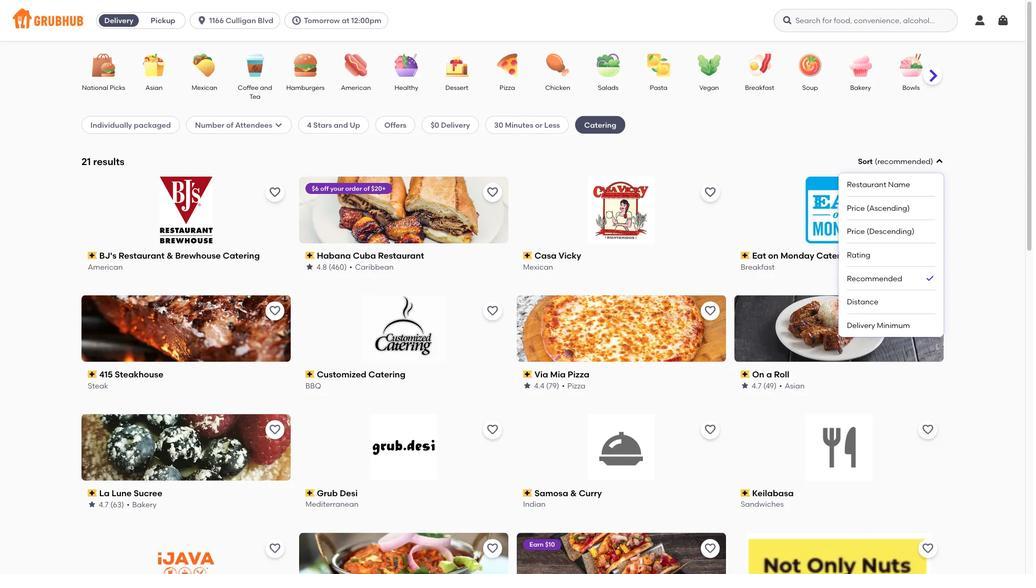 Task type: locate. For each thing, give the bounding box(es) containing it.
subscription pass image for on a roll
[[741, 371, 750, 378]]

0 horizontal spatial bakery
[[132, 500, 157, 509]]

subscription pass image inside customized catering 'link'
[[306, 371, 315, 378]]

asian down roll
[[785, 381, 805, 390]]

bakery down bakery image
[[850, 84, 871, 91]]

samosa & curry logo image
[[588, 414, 655, 481]]

1 horizontal spatial of
[[364, 184, 370, 192]]

bowls
[[903, 84, 920, 91]]

2 horizontal spatial delivery
[[847, 321, 875, 330]]

subscription pass image inside the habana cuba restaurant link
[[306, 252, 315, 259]]

subscription pass image left grub
[[306, 490, 315, 497]]

customized
[[317, 369, 367, 380]]

mia
[[550, 369, 566, 380]]

subscription pass image inside bj's restaurant & brewhouse catering link
[[88, 252, 97, 259]]

$20+
[[371, 184, 386, 192]]

dessert image
[[439, 54, 475, 77]]

1 vertical spatial price
[[847, 227, 865, 236]]

picks
[[110, 84, 125, 91]]

or
[[535, 120, 543, 129]]

subscription pass image up sandwiches
[[741, 490, 750, 497]]

1 vertical spatial &
[[570, 488, 577, 498]]

0 vertical spatial breakfast
[[745, 84, 774, 91]]

1 vertical spatial mexican
[[523, 262, 553, 271]]

recommended option
[[847, 267, 936, 291]]

0 horizontal spatial &
[[167, 250, 173, 261]]

415
[[99, 369, 113, 380]]

save this restaurant button for grub desi logo
[[483, 420, 502, 439]]

breakfast down eat
[[741, 262, 775, 271]]

subscription pass image left via
[[523, 371, 533, 378]]

subscription pass image for eat on monday catering
[[741, 252, 750, 259]]

save this restaurant button for the ijava cafe logo
[[266, 539, 285, 558]]

save this restaurant button for 'not only nuts logo'
[[919, 539, 938, 558]]

asian
[[146, 84, 163, 91], [785, 381, 805, 390]]

• pizza
[[562, 381, 586, 390]]

0 horizontal spatial mexican
[[192, 84, 217, 91]]

pasta
[[650, 84, 668, 91]]

catering right customized
[[369, 369, 406, 380]]

subscription pass image
[[523, 252, 533, 259], [741, 252, 750, 259], [88, 371, 97, 378], [306, 371, 315, 378], [523, 371, 533, 378], [741, 371, 750, 378], [88, 490, 97, 497], [306, 490, 315, 497], [523, 490, 533, 497]]

delivery down distance on the bottom
[[847, 321, 875, 330]]

pickup button
[[141, 12, 185, 29]]

0 vertical spatial of
[[226, 120, 233, 129]]

subscription pass image left on at the right
[[741, 371, 750, 378]]

1 horizontal spatial asian
[[785, 381, 805, 390]]

breakfast down breakfast image
[[745, 84, 774, 91]]

save this restaurant image for bj's restaurant & brewhouse catering
[[269, 186, 281, 199]]

star icon image left 4.7 (49) at the right bottom of page
[[741, 381, 749, 390]]

415 steakhouse
[[99, 369, 163, 380]]

save this restaurant button
[[266, 183, 285, 202], [483, 183, 502, 202], [701, 183, 720, 202], [919, 183, 938, 202], [266, 302, 285, 321], [483, 302, 502, 321], [701, 302, 720, 321], [919, 302, 938, 321], [266, 420, 285, 439], [483, 420, 502, 439], [701, 420, 720, 439], [919, 420, 938, 439], [266, 539, 285, 558], [483, 539, 502, 558], [701, 539, 720, 558], [919, 539, 938, 558]]

american down american image
[[341, 84, 371, 91]]

•
[[350, 262, 352, 271], [562, 381, 565, 390], [779, 381, 782, 390], [127, 500, 130, 509]]

1 vertical spatial of
[[364, 184, 370, 192]]

star icon image
[[306, 263, 314, 271], [523, 381, 532, 390], [741, 381, 749, 390], [88, 500, 96, 509]]

0 horizontal spatial american
[[88, 262, 123, 271]]

(79)
[[546, 381, 559, 390]]

svg image inside 1166 culligan blvd button
[[197, 15, 207, 26]]

2 vertical spatial delivery
[[847, 321, 875, 330]]

0 vertical spatial price
[[847, 203, 865, 212]]

subscription pass image up indian
[[523, 490, 533, 497]]

star icon image left 4.8
[[306, 263, 314, 271]]

number
[[195, 120, 225, 129]]

4.4 (79)
[[534, 381, 559, 390]]

star icon image for habana
[[306, 263, 314, 271]]

1 horizontal spatial svg image
[[974, 14, 987, 27]]

(
[[875, 157, 878, 166]]

subscription pass image up bbq
[[306, 371, 315, 378]]

price up the rating
[[847, 227, 865, 236]]

save this restaurant button for 'keilabasa logo'
[[919, 420, 938, 439]]

1 vertical spatial delivery
[[441, 120, 470, 129]]

1 horizontal spatial american
[[341, 84, 371, 91]]

save this restaurant image
[[269, 305, 281, 317], [486, 305, 499, 317], [704, 305, 717, 317], [269, 424, 281, 436], [486, 424, 499, 436], [486, 542, 499, 555], [704, 542, 717, 555]]

1 vertical spatial 4.7
[[99, 500, 109, 509]]

samosa & curry link
[[523, 487, 720, 499]]

restaurant right bj's
[[119, 250, 165, 261]]

svg image
[[197, 15, 207, 26], [783, 15, 793, 26], [275, 121, 283, 129], [936, 157, 944, 166]]

$6 off your order of $20+
[[312, 184, 386, 192]]

restaurant name
[[847, 180, 910, 189]]

of left $20+ at the top
[[364, 184, 370, 192]]

curry
[[579, 488, 602, 498]]

chicken
[[545, 84, 570, 91]]

& left the curry
[[570, 488, 577, 498]]

eat
[[752, 250, 766, 261]]

0 horizontal spatial restaurant
[[119, 250, 165, 261]]

save this restaurant image for la lune sucree
[[269, 424, 281, 436]]

save this restaurant image for via mia pizza
[[704, 305, 717, 317]]

on a roll link
[[741, 368, 938, 380]]

restaurant
[[847, 180, 887, 189], [119, 250, 165, 261], [378, 250, 424, 261]]

subscription pass image left la
[[88, 490, 97, 497]]

delivery
[[104, 16, 133, 25], [441, 120, 470, 129], [847, 321, 875, 330]]

• right (460)
[[350, 262, 352, 271]]

chicken image
[[540, 54, 576, 77]]

grub desi logo image
[[370, 414, 437, 481]]

via mia pizza logo image
[[517, 295, 726, 362]]

pasta image
[[641, 54, 677, 77]]

subscription pass image inside 415 steakhouse link
[[88, 371, 97, 378]]

0 horizontal spatial and
[[260, 84, 272, 91]]

star icon image for via
[[523, 381, 532, 390]]

0 vertical spatial delivery
[[104, 16, 133, 25]]

$6
[[312, 184, 319, 192]]

breakfast
[[745, 84, 774, 91], [741, 262, 775, 271]]

$0 delivery
[[431, 120, 470, 129]]

• right (49)
[[779, 381, 782, 390]]

0 vertical spatial &
[[167, 250, 173, 261]]

hamburgers image
[[287, 54, 324, 77]]

results
[[93, 156, 124, 167]]

pickup
[[151, 16, 175, 25]]

subscription pass image inside on a roll link
[[741, 371, 750, 378]]

la lune sucree link
[[88, 487, 285, 499]]

american
[[341, 84, 371, 91], [88, 262, 123, 271]]

catering inside 'link'
[[369, 369, 406, 380]]

delivery right $0
[[441, 120, 470, 129]]

restaurant up caribbean
[[378, 250, 424, 261]]

subscription pass image left habana
[[306, 252, 315, 259]]

subscription pass image for bj's
[[88, 252, 97, 259]]

0 horizontal spatial of
[[226, 120, 233, 129]]

star icon image for la
[[88, 500, 96, 509]]

1 vertical spatial pizza
[[568, 369, 590, 380]]

and inside coffee and tea
[[260, 84, 272, 91]]

svg image left 1166
[[197, 15, 207, 26]]

desi contemporary | indian | casual logo image
[[517, 533, 726, 574]]

None field
[[839, 156, 944, 337]]

svg image inside the tomorrow at 12:00pm button
[[291, 15, 302, 26]]

caribbean
[[355, 262, 394, 271]]

vegan
[[700, 84, 719, 91]]

on a roll logo image
[[735, 295, 944, 362]]

0 horizontal spatial subscription pass image
[[88, 252, 97, 259]]

subscription pass image left casa
[[523, 252, 533, 259]]

delivery for delivery minimum
[[847, 321, 875, 330]]

casa vicky logo image
[[588, 177, 655, 243]]

bj's restaurant & brewhouse catering logo image
[[160, 177, 213, 243]]

• for lune
[[127, 500, 130, 509]]

• right (63)
[[127, 500, 130, 509]]

0 horizontal spatial delivery
[[104, 16, 133, 25]]

1 price from the top
[[847, 203, 865, 212]]

mexican down mexican image
[[192, 84, 217, 91]]

of right number at top left
[[226, 120, 233, 129]]

pizza up • pizza
[[568, 369, 590, 380]]

star icon image left the 4.7 (63)
[[88, 500, 96, 509]]

subscription pass image for casa vicky
[[523, 252, 533, 259]]

subscription pass image left bj's
[[88, 252, 97, 259]]

order
[[345, 184, 362, 192]]

svg image
[[974, 14, 987, 27], [997, 14, 1010, 27], [291, 15, 302, 26]]

delivery minimum
[[847, 321, 910, 330]]

national picks image
[[85, 54, 122, 77]]

delivery inside button
[[104, 16, 133, 25]]

subscription pass image for 415 steakhouse
[[88, 371, 97, 378]]

sort
[[858, 157, 873, 166]]

4.7 down on at the right
[[752, 381, 762, 390]]

1166
[[209, 16, 224, 25]]

&
[[167, 250, 173, 261], [570, 488, 577, 498]]

save this restaurant image for casa vicky
[[704, 186, 717, 199]]

star icon image left 4.4
[[523, 381, 532, 390]]

delivery inside 'list box'
[[847, 321, 875, 330]]

& left brewhouse
[[167, 250, 173, 261]]

individually
[[90, 120, 132, 129]]

price left (ascending)
[[847, 203, 865, 212]]

bakery down sucree
[[132, 500, 157, 509]]

4.7 down la
[[99, 500, 109, 509]]

monday
[[781, 250, 815, 261]]

bj's restaurant & brewhouse catering
[[99, 250, 260, 261]]

• for mia
[[562, 381, 565, 390]]

delivery for delivery
[[104, 16, 133, 25]]

subscription pass image inside samosa & curry link
[[523, 490, 533, 497]]

• right the (79)
[[562, 381, 565, 390]]

list box containing restaurant name
[[847, 173, 936, 337]]

1 horizontal spatial subscription pass image
[[306, 252, 315, 259]]

pizza
[[500, 84, 515, 91], [568, 369, 590, 380], [568, 381, 586, 390]]

subscription pass image inside via mia pizza link
[[523, 371, 533, 378]]

catering right monday
[[817, 250, 854, 261]]

save this restaurant button for casa vicky logo on the right top
[[701, 183, 720, 202]]

0 vertical spatial 4.7
[[752, 381, 762, 390]]

4.7
[[752, 381, 762, 390], [99, 500, 109, 509]]

save this restaurant image for customized catering
[[486, 305, 499, 317]]

• for cuba
[[350, 262, 352, 271]]

off
[[320, 184, 329, 192]]

asian down asian image
[[146, 84, 163, 91]]

earn $10
[[530, 541, 555, 548]]

$0
[[431, 120, 439, 129]]

distance
[[847, 298, 879, 306]]

21 results
[[82, 156, 124, 167]]

subscription pass image inside la lune sucree link
[[88, 490, 97, 497]]

blvd
[[258, 16, 273, 25]]

national
[[82, 84, 108, 91]]

save this restaurant image for on a roll
[[922, 305, 935, 317]]

steakhouse
[[115, 369, 163, 380]]

)
[[931, 157, 933, 166]]

subscription pass image inside casa vicky link
[[523, 252, 533, 259]]

price (ascending)
[[847, 203, 910, 212]]

none field containing sort
[[839, 156, 944, 337]]

subscription pass image
[[88, 252, 97, 259], [306, 252, 315, 259], [741, 490, 750, 497]]

2 horizontal spatial restaurant
[[847, 180, 887, 189]]

svg image right )
[[936, 157, 944, 166]]

list box
[[847, 173, 936, 337]]

pizza image
[[489, 54, 526, 77]]

pizza down via mia pizza
[[568, 381, 586, 390]]

0 vertical spatial mexican
[[192, 84, 217, 91]]

1 horizontal spatial 4.7
[[752, 381, 762, 390]]

vegan image
[[691, 54, 728, 77]]

save this restaurant image
[[269, 186, 281, 199], [486, 186, 499, 199], [704, 186, 717, 199], [922, 186, 935, 199], [922, 305, 935, 317], [704, 424, 717, 436], [922, 424, 935, 436], [269, 542, 281, 555], [922, 542, 935, 555]]

stars
[[313, 120, 332, 129]]

delivery button
[[97, 12, 141, 29]]

0 horizontal spatial 4.7
[[99, 500, 109, 509]]

0 vertical spatial and
[[260, 84, 272, 91]]

asian image
[[136, 54, 172, 77]]

and
[[260, 84, 272, 91], [334, 120, 348, 129]]

samosa & curry
[[535, 488, 602, 498]]

1 horizontal spatial and
[[334, 120, 348, 129]]

• for a
[[779, 381, 782, 390]]

on a roll
[[752, 369, 790, 380]]

and left up
[[334, 120, 348, 129]]

2 horizontal spatial subscription pass image
[[741, 490, 750, 497]]

save this restaurant button for customized catering logo
[[483, 302, 502, 321]]

coffee and tea image
[[237, 54, 273, 77]]

• asian
[[779, 381, 805, 390]]

subscription pass image inside "grub desi" link
[[306, 490, 315, 497]]

american down bj's
[[88, 262, 123, 271]]

subscription pass image inside eat on monday catering link
[[741, 252, 750, 259]]

0 vertical spatial asian
[[146, 84, 163, 91]]

svg image right "attendees"
[[275, 121, 283, 129]]

keilabasa
[[752, 488, 794, 498]]

save this restaurant image for keilabasa
[[922, 424, 935, 436]]

pizza down pizza image
[[500, 84, 515, 91]]

mexican down casa
[[523, 262, 553, 271]]

and up "tea"
[[260, 84, 272, 91]]

1 horizontal spatial &
[[570, 488, 577, 498]]

indian
[[523, 500, 546, 509]]

delivery left pickup button
[[104, 16, 133, 25]]

2 price from the top
[[847, 227, 865, 236]]

12:00pm
[[351, 16, 381, 25]]

restaurant down "sort" at the top right of page
[[847, 180, 887, 189]]

individually packaged
[[90, 120, 171, 129]]

0 horizontal spatial svg image
[[291, 15, 302, 26]]

national picks
[[82, 84, 125, 91]]

1 horizontal spatial bakery
[[850, 84, 871, 91]]

a
[[767, 369, 772, 380]]

habana cuba restaurant
[[317, 250, 424, 261]]

subscription pass image inside keilabasa link
[[741, 490, 750, 497]]

subscription pass image left eat
[[741, 252, 750, 259]]

tea
[[250, 93, 261, 100]]

earn
[[530, 541, 544, 548]]

mexican image
[[186, 54, 223, 77]]

bakery
[[850, 84, 871, 91], [132, 500, 157, 509]]

subscription pass image up steak
[[88, 371, 97, 378]]

1 vertical spatial bakery
[[132, 500, 157, 509]]



Task type: describe. For each thing, give the bounding box(es) containing it.
main navigation navigation
[[0, 0, 1025, 41]]

number of attendees
[[195, 120, 272, 129]]

• bakery
[[127, 500, 157, 509]]

4.7 for on
[[752, 381, 762, 390]]

via mia pizza
[[535, 369, 590, 380]]

steak
[[88, 381, 108, 390]]

keilabasa link
[[741, 487, 938, 499]]

save this restaurant button for 'la lune sucree logo'
[[266, 420, 285, 439]]

4.8 (460)
[[317, 262, 347, 271]]

save this restaurant image for grub desi
[[486, 424, 499, 436]]

soup image
[[792, 54, 829, 77]]

0 vertical spatial pizza
[[500, 84, 515, 91]]

eat on monday catering logo image
[[806, 177, 873, 243]]

up
[[350, 120, 360, 129]]

chaacha's kitchen logo image
[[299, 533, 509, 574]]

desi
[[340, 488, 358, 498]]

30 minutes or less
[[494, 120, 560, 129]]

sort ( recommended )
[[858, 157, 933, 166]]

save this restaurant button for eat on monday catering logo
[[919, 183, 938, 202]]

bbq
[[306, 381, 321, 390]]

subscription pass image for grub desi
[[306, 490, 315, 497]]

grub desi
[[317, 488, 358, 498]]

eat on monday catering
[[752, 250, 854, 261]]

(ascending)
[[867, 203, 910, 212]]

customized catering
[[317, 369, 406, 380]]

samosa
[[535, 488, 568, 498]]

healthy
[[395, 84, 418, 91]]

culligan
[[226, 16, 256, 25]]

bj's restaurant & brewhouse catering link
[[88, 250, 285, 262]]

recommended
[[847, 274, 902, 283]]

american image
[[338, 54, 374, 77]]

la lune sucree logo image
[[82, 414, 291, 481]]

star icon image for on
[[741, 381, 749, 390]]

casa
[[535, 250, 557, 261]]

svg image up soup image
[[783, 15, 793, 26]]

lune
[[112, 488, 132, 498]]

save this restaurant image for samosa & curry
[[704, 424, 717, 436]]

offers
[[384, 120, 407, 129]]

salads image
[[590, 54, 627, 77]]

4.7 (49)
[[752, 381, 777, 390]]

1 vertical spatial american
[[88, 262, 123, 271]]

1 horizontal spatial delivery
[[441, 120, 470, 129]]

price for price (descending)
[[847, 227, 865, 236]]

mediterranean
[[306, 500, 359, 509]]

(460)
[[329, 262, 347, 271]]

ijava cafe logo image
[[153, 533, 220, 574]]

save this restaurant button for the bj's restaurant & brewhouse catering logo
[[266, 183, 285, 202]]

coffee
[[238, 84, 259, 91]]

soup
[[803, 84, 818, 91]]

salads
[[598, 84, 619, 91]]

save this restaurant image for eat on monday catering
[[922, 186, 935, 199]]

bowls image
[[893, 54, 930, 77]]

415 steakhouse link
[[88, 368, 285, 380]]

(49)
[[764, 381, 777, 390]]

on
[[768, 250, 779, 261]]

1 horizontal spatial restaurant
[[378, 250, 424, 261]]

tomorrow at 12:00pm
[[304, 16, 381, 25]]

0 vertical spatial american
[[341, 84, 371, 91]]

recommended
[[878, 157, 931, 166]]

save this restaurant image for 415 steakhouse
[[269, 305, 281, 317]]

subscription pass image for customized catering
[[306, 371, 315, 378]]

0 horizontal spatial asian
[[146, 84, 163, 91]]

4.8
[[317, 262, 327, 271]]

415 steakhouse logo image
[[82, 295, 291, 362]]

subscription pass image for samosa & curry
[[523, 490, 533, 497]]

1166 culligan blvd
[[209, 16, 273, 25]]

1166 culligan blvd button
[[190, 12, 285, 29]]

save this restaurant button for "via mia pizza logo"
[[701, 302, 720, 321]]

save this restaurant button for samosa & curry logo
[[701, 420, 720, 439]]

grub
[[317, 488, 338, 498]]

1 vertical spatial asian
[[785, 381, 805, 390]]

grub desi link
[[306, 487, 502, 499]]

name
[[888, 180, 910, 189]]

4.7 (63)
[[99, 500, 124, 509]]

2 vertical spatial pizza
[[568, 381, 586, 390]]

2 horizontal spatial svg image
[[997, 14, 1010, 27]]

coffee and tea
[[238, 84, 272, 100]]

on
[[752, 369, 765, 380]]

via
[[535, 369, 548, 380]]

subscription pass image for la lune sucree
[[88, 490, 97, 497]]

casa vicky link
[[523, 250, 720, 262]]

• caribbean
[[350, 262, 394, 271]]

bakery image
[[842, 54, 879, 77]]

la lune sucree
[[99, 488, 162, 498]]

tomorrow
[[304, 16, 340, 25]]

subscription pass image for habana
[[306, 252, 315, 259]]

habana
[[317, 250, 351, 261]]

minimum
[[877, 321, 910, 330]]

catering right brewhouse
[[223, 250, 260, 261]]

4
[[307, 120, 312, 129]]

subscription pass image for via mia pizza
[[523, 371, 533, 378]]

keilabasa logo image
[[806, 414, 873, 481]]

save this restaurant button for chaacha's kitchen logo
[[483, 539, 502, 558]]

customized catering logo image
[[362, 295, 446, 362]]

check icon image
[[925, 273, 936, 284]]

cuba
[[353, 250, 376, 261]]

save this restaurant button for on a roll logo
[[919, 302, 938, 321]]

(descending)
[[867, 227, 915, 236]]

casa vicky
[[535, 250, 581, 261]]

21
[[82, 156, 91, 167]]

less
[[544, 120, 560, 129]]

sucree
[[134, 488, 162, 498]]

rating
[[847, 250, 871, 259]]

brewhouse
[[175, 250, 221, 261]]

tomorrow at 12:00pm button
[[285, 12, 392, 29]]

not only nuts logo image
[[747, 533, 931, 574]]

1 vertical spatial and
[[334, 120, 348, 129]]

4.4
[[534, 381, 545, 390]]

breakfast image
[[742, 54, 778, 77]]

catering down salads
[[584, 120, 617, 129]]

via mia pizza link
[[523, 368, 720, 380]]

1 horizontal spatial mexican
[[523, 262, 553, 271]]

attendees
[[235, 120, 272, 129]]

1 vertical spatial breakfast
[[741, 262, 775, 271]]

healthy image
[[388, 54, 425, 77]]

minutes
[[505, 120, 534, 129]]

0 vertical spatial bakery
[[850, 84, 871, 91]]

habana cuba restaurant link
[[306, 250, 502, 262]]

habana cuba restaurant logo image
[[299, 177, 509, 243]]

(63)
[[110, 500, 124, 509]]

4 stars and up
[[307, 120, 360, 129]]

bj's
[[99, 250, 117, 261]]

save this restaurant button for 415 steakhouse logo
[[266, 302, 285, 321]]

at
[[342, 16, 350, 25]]

price for price (ascending)
[[847, 203, 865, 212]]

4.7 for la
[[99, 500, 109, 509]]

Search for food, convenience, alcohol... search field
[[774, 9, 958, 32]]



Task type: vqa. For each thing, say whether or not it's contained in the screenshot.
rightmost THE GARNISHED
no



